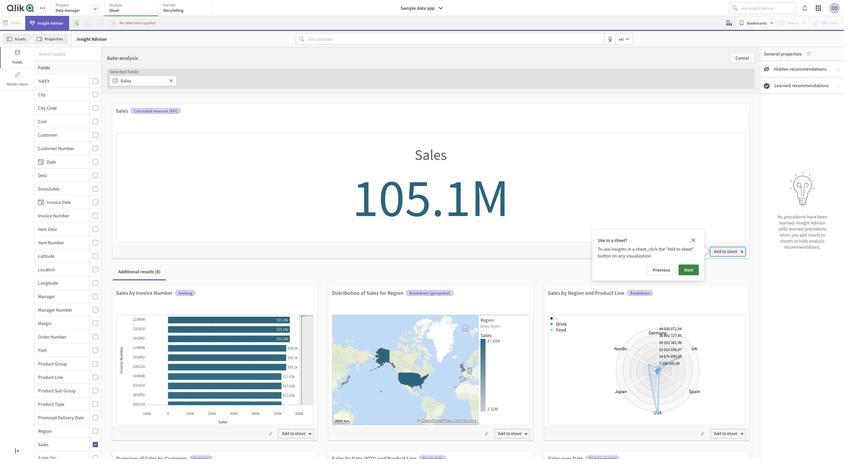 Task type: locate. For each thing, give the bounding box(es) containing it.
advisor up be
[[425, 280, 439, 286]]

1 vertical spatial manager
[[38, 307, 55, 313]]

2 horizontal spatial a
[[633, 246, 635, 252]]

new inside to start creating visualizations and build your new sheet.
[[503, 290, 512, 296]]

manager down the longitude
[[38, 294, 55, 300]]

advisor up charts
[[811, 220, 826, 226]]

breakdown (geospatial)
[[409, 291, 451, 296]]

1 horizontal spatial sheet.
[[416, 299, 428, 305]]

narrate
[[163, 2, 176, 7]]

been
[[818, 214, 828, 220]]

0 vertical spatial date
[[47, 159, 56, 165]]

insight inside dropdown button
[[38, 20, 50, 25]]

date inside date menu item
[[47, 159, 56, 165]]

data left app
[[417, 5, 426, 11]]

number for item number
[[48, 240, 64, 246]]

openstreetmap contributors link
[[421, 418, 477, 424]]

0 horizontal spatial the
[[335, 257, 343, 264]]

delivery
[[58, 415, 74, 421]]

0 vertical spatial customer
[[38, 132, 57, 138]]

1 horizontal spatial you
[[792, 232, 799, 238]]

menu containing %key
[[35, 74, 101, 460]]

sheet,
[[636, 246, 648, 252]]

0 vertical spatial insight advisor
[[38, 20, 64, 25]]

city
[[38, 92, 46, 98], [38, 105, 46, 111]]

tab list
[[51, 0, 215, 17]]

measure
[[153, 109, 168, 114]]

sheet. inside to start creating visualizations and build your new sheet.
[[513, 290, 525, 296]]

in right use
[[606, 238, 610, 244]]

on
[[612, 253, 617, 259]]

insights inside to use insights in a sheet, click the "add to sheet" button on any visualization.
[[612, 246, 627, 252]]

1 horizontal spatial .
[[443, 280, 444, 286]]

layer
[[490, 324, 500, 330]]

this down save
[[349, 299, 356, 305]]

0 horizontal spatial fields
[[12, 60, 23, 65]]

recommendations inside button
[[790, 66, 827, 72]]

1 horizontal spatial a
[[611, 238, 614, 244]]

breakdown down previous button
[[630, 291, 650, 296]]

2 customer from the top
[[38, 145, 57, 152]]

1 vertical spatial desc
[[48, 226, 57, 232]]

any inside to use insights in a sheet, click the "add to sheet" button on any visualization.
[[618, 253, 626, 259]]

order number
[[38, 334, 66, 340]]

0 vertical spatial city
[[38, 92, 46, 98]]

insights
[[612, 246, 627, 252], [401, 290, 416, 296], [302, 299, 317, 305]]

adding
[[451, 179, 474, 190]]

2 city from the top
[[38, 105, 46, 111]]

date down "customer number"
[[47, 159, 56, 165]]

desc down 'invoice number'
[[48, 226, 57, 232]]

0 vertical spatial .
[[443, 280, 444, 286]]

0 vertical spatial no
[[119, 20, 124, 25]]

ask
[[404, 280, 411, 286]]

0 vertical spatial a
[[611, 238, 614, 244]]

2 vertical spatial date
[[75, 415, 84, 421]]

item desc menu item
[[35, 223, 101, 236]]

analysis right hide
[[809, 238, 825, 245]]

insights left discover
[[302, 299, 317, 305]]

advisor inside dropdown button
[[50, 20, 64, 25]]

this left sheet...
[[484, 179, 497, 190]]

product group menu item
[[35, 358, 101, 371]]

1 breakdown from the left
[[409, 291, 429, 296]]

sheet. down of
[[357, 299, 369, 305]]

2 horizontal spatial insights
[[612, 246, 627, 252]]

sheet. inside . save any insights you discover to this sheet.
[[357, 299, 369, 305]]

0 vertical spatial invoice
[[47, 199, 61, 205]]

recommendations down help icon
[[790, 66, 827, 72]]

0 vertical spatial item
[[38, 226, 47, 232]]

any right on
[[618, 253, 626, 259]]

any
[[618, 253, 626, 259], [360, 289, 368, 295]]

promised delivery date menu item
[[35, 412, 101, 425]]

fields up master items in the left top of the page
[[12, 60, 23, 65]]

cost menu item
[[35, 115, 101, 128]]

to
[[404, 179, 411, 190], [476, 179, 483, 190], [822, 232, 826, 238], [677, 246, 681, 252], [723, 249, 726, 255], [525, 271, 529, 277], [444, 290, 448, 296], [344, 299, 348, 305], [290, 432, 294, 437], [506, 432, 510, 437], [723, 432, 726, 437]]

applied
[[143, 20, 156, 25]]

precedents down have
[[805, 226, 827, 232]]

date button
[[35, 159, 88, 165]]

grosssales
[[38, 186, 60, 192]]

number up path button
[[50, 334, 66, 340]]

0 vertical spatial manager
[[38, 294, 55, 300]]

0 horizontal spatial .
[[348, 289, 349, 295]]

1 vertical spatial any
[[360, 289, 368, 295]]

and
[[522, 281, 530, 287], [585, 290, 594, 297]]

0 horizontal spatial any
[[360, 289, 368, 295]]

precedents up learned
[[784, 214, 806, 220]]

recommendations for hidden recommendations
[[790, 66, 827, 72]]

sheet"
[[682, 246, 694, 252]]

add to sheet for distribution of sales for region
[[498, 432, 522, 437]]

product
[[595, 290, 614, 297], [38, 361, 54, 367], [38, 375, 54, 381], [38, 388, 54, 394], [38, 402, 54, 408]]

by for region
[[561, 290, 567, 297]]

date down grosssales "menu item"
[[62, 199, 71, 205]]

0 horizontal spatial analysis
[[119, 55, 138, 61]]

item up latitude
[[38, 240, 47, 246]]

item desc button
[[35, 226, 88, 232]]

. inside . any found insights can be saved to this sheet.
[[443, 280, 444, 286]]

0 horizontal spatial a
[[415, 257, 418, 264]]

this inside . any found insights can be saved to this sheet.
[[449, 290, 456, 296]]

choose an option below to get started adding to this sheet...
[[321, 179, 523, 190]]

1 customer from the top
[[38, 132, 57, 138]]

promised delivery date
[[38, 415, 84, 421]]

0 horizontal spatial this
[[349, 299, 356, 305]]

menu
[[35, 74, 101, 460]]

0 vertical spatial and
[[522, 281, 530, 287]]

insight advisor up discover
[[315, 289, 343, 295]]

in up visualization.
[[628, 246, 632, 252]]

or
[[794, 238, 798, 245]]

2 vertical spatial this
[[349, 299, 356, 305]]

1 horizontal spatial this
[[449, 290, 456, 296]]

no left selections
[[119, 20, 124, 25]]

1 horizontal spatial date
[[62, 199, 71, 205]]

sheet. down can
[[416, 299, 428, 305]]

number up item desc button
[[53, 213, 69, 219]]

path button
[[35, 348, 88, 354]]

to inside to use insights in a sheet, click the "add to sheet" button on any visualization.
[[677, 246, 681, 252]]

insight advisor up search assets 'text box'
[[77, 36, 107, 42]]

1 vertical spatial this
[[449, 290, 456, 296]]

1 horizontal spatial analysis
[[809, 238, 825, 245]]

insights down ask
[[401, 290, 416, 296]]

2 item from the top
[[38, 240, 47, 246]]

add to sheet
[[714, 249, 738, 255], [282, 432, 306, 437], [498, 432, 522, 437], [714, 432, 738, 437]]

region
[[388, 290, 404, 297], [568, 290, 584, 297], [481, 318, 494, 324], [38, 429, 52, 435]]

2 horizontal spatial insight advisor
[[315, 289, 343, 295]]

insight up properties button
[[38, 20, 50, 25]]

no up adds
[[778, 214, 783, 220]]

fields up %key
[[38, 65, 50, 71]]

order number menu item
[[35, 331, 101, 344]]

insights inside . any found insights can be saved to this sheet.
[[401, 290, 416, 296]]

1 vertical spatial invoice
[[38, 213, 52, 219]]

insights for explore the data
[[302, 299, 317, 305]]

manager number button
[[35, 307, 88, 313]]

add to sheet button for distribution of sales for region
[[495, 430, 530, 439]]

product sub group
[[38, 388, 76, 394]]

no selections applied
[[119, 20, 156, 25]]

insight up 'add'
[[797, 220, 810, 226]]

sheet. for analytics
[[513, 290, 525, 296]]

. left any
[[443, 280, 444, 286]]

discover
[[326, 299, 343, 305]]

number inside customer number menu item
[[58, 145, 74, 152]]

item inside item number menu item
[[38, 240, 47, 246]]

any
[[445, 280, 453, 286]]

insights up on
[[612, 246, 627, 252]]

city code button
[[35, 105, 88, 111]]

1 horizontal spatial any
[[618, 253, 626, 259]]

1 city from the top
[[38, 92, 46, 98]]

city inside menu item
[[38, 105, 46, 111]]

tab list inside 105.1m "application"
[[51, 0, 215, 17]]

a left sheet,
[[633, 246, 635, 252]]

analyze sheet
[[109, 2, 122, 13]]

"add
[[666, 246, 676, 252]]

longitude menu item
[[35, 277, 101, 290]]

customer for customer
[[38, 132, 57, 138]]

1 vertical spatial analysis
[[809, 238, 825, 245]]

1 vertical spatial new
[[503, 290, 512, 296]]

city for city
[[38, 92, 46, 98]]

0 horizontal spatial data
[[344, 257, 354, 264]]

0 horizontal spatial sheet.
[[357, 299, 369, 305]]

1 vertical spatial no
[[778, 214, 783, 220]]

narrate storytelling
[[163, 2, 184, 13]]

no precedents have been learned. insight advisor adds learned precedents when you add charts to sheets or hide analysis recommendations.
[[778, 214, 828, 251]]

number down item desc button
[[48, 240, 64, 246]]

to
[[598, 246, 603, 252]]

1 horizontal spatial fields
[[38, 65, 50, 71]]

invoice
[[47, 199, 61, 205], [38, 213, 52, 219], [136, 290, 153, 297]]

group
[[55, 361, 67, 367], [63, 388, 76, 394]]

the inside to use insights in a sheet, click the "add to sheet" button on any visualization.
[[659, 246, 665, 252]]

0 vertical spatial this
[[484, 179, 497, 190]]

0 horizontal spatial breakdown
[[409, 291, 429, 296]]

breakdown
[[409, 291, 429, 296], [630, 291, 650, 296]]

1 horizontal spatial no
[[778, 214, 783, 220]]

distribution
[[332, 290, 360, 297]]

sheet...
[[499, 179, 523, 190]]

add to sheet button
[[711, 247, 746, 257], [278, 430, 314, 439], [495, 430, 530, 439], [711, 430, 746, 439]]

customer number
[[38, 145, 74, 152]]

precedents
[[784, 214, 806, 220], [805, 226, 827, 232]]

no inside no precedents have been learned. insight advisor adds learned precedents when you add charts to sheets or hide analysis recommendations.
[[778, 214, 783, 220]]

1 horizontal spatial insights
[[401, 290, 416, 296]]

1 item from the top
[[38, 226, 47, 232]]

number inside 'manager number' menu item
[[56, 307, 72, 313]]

advisor up discover
[[329, 289, 343, 295]]

app
[[427, 5, 435, 11]]

number for order number
[[50, 334, 66, 340]]

recommendations down hidden recommendations button at the top of the page
[[792, 83, 829, 89]]

creating
[[477, 281, 494, 287]]

0 horizontal spatial no
[[119, 20, 124, 25]]

number inside item number menu item
[[48, 240, 64, 246]]

this
[[484, 179, 497, 190], [449, 290, 456, 296], [349, 299, 356, 305]]

0 horizontal spatial insight advisor
[[38, 20, 64, 25]]

0 horizontal spatial line
[[55, 375, 63, 381]]

sheets
[[781, 238, 793, 245]]

0 vertical spatial precedents
[[784, 214, 806, 220]]

2 horizontal spatial sheet.
[[513, 290, 525, 296]]

2 vertical spatial insights
[[302, 299, 317, 305]]

sheet. for data
[[357, 299, 369, 305]]

1 by from the left
[[129, 290, 135, 297]]

region area layer
[[481, 318, 500, 330]]

openstreetmap contributors
[[421, 418, 477, 424]]

1 vertical spatial customer
[[38, 145, 57, 152]]

advisor down data
[[50, 20, 64, 25]]

0 vertical spatial analysis
[[119, 55, 138, 61]]

number down the manager button
[[56, 307, 72, 313]]

customer down cost
[[38, 132, 57, 138]]

you left discover
[[318, 299, 325, 305]]

1 horizontal spatial line
[[615, 290, 625, 297]]

manager up the 'margin'
[[38, 307, 55, 313]]

number inside invoice number menu item
[[53, 213, 69, 219]]

group right sub
[[63, 388, 76, 394]]

you left 'add'
[[792, 232, 799, 238]]

the right the explore at bottom left
[[335, 257, 343, 264]]

0 horizontal spatial you
[[318, 299, 325, 305]]

city left code
[[38, 105, 46, 111]]

1 manager from the top
[[38, 294, 55, 300]]

properties
[[781, 51, 802, 57]]

the right click
[[659, 246, 665, 252]]

product type menu item
[[35, 398, 101, 412]]

number for manager number
[[56, 307, 72, 313]]

1 vertical spatial recommendations
[[792, 83, 829, 89]]

breakdown down ask insight advisor
[[409, 291, 429, 296]]

you inside . save any insights you discover to this sheet.
[[318, 299, 325, 305]]

sheet for sales by invoice number
[[295, 432, 306, 437]]

0 horizontal spatial desc
[[38, 172, 47, 178]]

number for customer number
[[58, 145, 74, 152]]

2 manager from the top
[[38, 307, 55, 313]]

add for sales by region and product line
[[714, 432, 722, 437]]

advisor inside no precedents have been learned. insight advisor adds learned precedents when you add charts to sheets or hide analysis recommendations.
[[811, 220, 826, 226]]

en button
[[616, 33, 633, 44]]

help image
[[802, 52, 811, 56]]

sheet. down visualizations at right
[[513, 290, 525, 296]]

0 vertical spatial in
[[606, 238, 610, 244]]

1 vertical spatial item
[[38, 240, 47, 246]]

number for invoice number
[[53, 213, 69, 219]]

date right "delivery"
[[75, 415, 84, 421]]

no
[[119, 20, 124, 25], [778, 214, 783, 220]]

invoice up 'invoice number'
[[47, 199, 61, 205]]

product sub group menu item
[[35, 385, 101, 398]]

and inside to start creating visualizations and build your new sheet.
[[522, 281, 530, 287]]

analysis up selected fields:
[[119, 55, 138, 61]]

new right "create"
[[501, 257, 511, 264]]

fields
[[12, 60, 23, 65], [38, 65, 50, 71]]

1 vertical spatial a
[[633, 246, 635, 252]]

insight advisor down data
[[38, 20, 64, 25]]

0 vertical spatial recommendations
[[790, 66, 827, 72]]

0 vertical spatial the
[[659, 246, 665, 252]]

2 breakdown from the left
[[630, 291, 650, 296]]

customer for customer number
[[38, 145, 57, 152]]

this inside . save any insights you discover to this sheet.
[[349, 299, 356, 305]]

city down %key
[[38, 92, 46, 98]]

0 vertical spatial any
[[618, 253, 626, 259]]

new down visualizations at right
[[503, 290, 512, 296]]

product inside 'menu item'
[[38, 402, 54, 408]]

1 vertical spatial insight advisor
[[77, 36, 107, 42]]

number down customer menu item on the top of the page
[[58, 145, 74, 152]]

additional results (8) button
[[113, 264, 166, 280]]

2 vertical spatial invoice
[[136, 290, 153, 297]]

0 vertical spatial new
[[501, 257, 511, 264]]

product type button
[[35, 402, 88, 408]]

fields:
[[127, 69, 139, 75]]

this down any
[[449, 290, 456, 296]]

product group button
[[35, 361, 88, 367]]

1 horizontal spatial by
[[561, 290, 567, 297]]

a left 'sheet?'
[[611, 238, 614, 244]]

1 vertical spatial city
[[38, 105, 46, 111]]

manager
[[38, 294, 55, 300], [38, 307, 55, 313]]

ask insight advisor
[[404, 280, 439, 286]]

1 vertical spatial data
[[344, 257, 354, 264]]

1 vertical spatial in
[[628, 246, 632, 252]]

0 vertical spatial insights
[[612, 246, 627, 252]]

0 vertical spatial you
[[792, 232, 799, 238]]

to inside to start creating visualizations and build your new sheet.
[[525, 271, 529, 277]]

number inside order number menu item
[[50, 334, 66, 340]]

date inside invoice date menu item
[[62, 199, 71, 205]]

1 horizontal spatial the
[[659, 246, 665, 252]]

city inside menu item
[[38, 92, 46, 98]]

additional
[[118, 269, 139, 275]]

order number button
[[35, 334, 88, 340]]

1 vertical spatial insights
[[401, 290, 416, 296]]

sales menu item
[[35, 439, 101, 452]]

use
[[604, 246, 611, 252]]

item inside item desc menu item
[[38, 226, 47, 232]]

2 horizontal spatial date
[[75, 415, 84, 421]]

desc up grosssales
[[38, 172, 47, 178]]

invoice down the results
[[136, 290, 153, 297]]

data
[[56, 8, 64, 13]]

invoice up 'item desc' on the left of the page
[[38, 213, 52, 219]]

item up item number
[[38, 226, 47, 232]]

tab list containing prepare
[[51, 0, 215, 17]]

. inside . save any insights you discover to this sheet.
[[348, 289, 349, 295]]

any right save
[[360, 289, 368, 295]]

0 horizontal spatial date
[[47, 159, 56, 165]]

1 horizontal spatial insight advisor
[[77, 36, 107, 42]]

1 horizontal spatial in
[[628, 246, 632, 252]]

manager for manager number
[[38, 307, 55, 313]]

invoice number button
[[35, 213, 88, 219]]

. left save
[[348, 289, 349, 295]]

insights inside . save any insights you discover to this sheet.
[[302, 299, 317, 305]]

recommendations inside button
[[792, 83, 829, 89]]

Search assets text field
[[35, 48, 101, 60]]

area
[[481, 324, 489, 330]]

(8)
[[155, 269, 160, 275]]

2 horizontal spatial this
[[484, 179, 497, 190]]

1 horizontal spatial desc
[[48, 226, 57, 232]]

2 by from the left
[[561, 290, 567, 297]]

sales inside menu item
[[38, 442, 49, 448]]

1 vertical spatial line
[[55, 375, 63, 381]]

1 vertical spatial date
[[62, 199, 71, 205]]

sales by region and product line
[[548, 290, 625, 297]]

assets
[[15, 36, 26, 41]]

Ask a question text field
[[307, 34, 605, 44]]

add for sales by invoice number
[[282, 432, 290, 437]]

grosssales menu item
[[35, 182, 101, 196]]

customer up date "button"
[[38, 145, 57, 152]]

0 vertical spatial data
[[417, 5, 426, 11]]

use in a sheet?
[[598, 238, 628, 244]]

choose
[[321, 179, 346, 190]]

desc
[[38, 172, 47, 178], [48, 226, 57, 232]]

a right have
[[415, 257, 418, 264]]

cancel
[[736, 55, 749, 61]]

data right the explore at bottom left
[[344, 257, 354, 264]]

additional results (8)
[[118, 269, 160, 275]]

group up the product line button
[[55, 361, 67, 367]]

1 horizontal spatial and
[[585, 290, 594, 297]]

1 horizontal spatial data
[[417, 5, 426, 11]]

en
[[619, 36, 624, 42]]

product type
[[38, 402, 64, 408]]

ranking
[[178, 291, 193, 296]]

new
[[501, 257, 511, 264], [503, 290, 512, 296]]

manager button
[[35, 294, 88, 300]]

0 horizontal spatial and
[[522, 281, 530, 287]]

1 horizontal spatial breakdown
[[630, 291, 650, 296]]

view disabled image
[[764, 66, 770, 72]]

1 vertical spatial .
[[348, 289, 349, 295]]

0 horizontal spatial by
[[129, 290, 135, 297]]

1 vertical spatial you
[[318, 299, 325, 305]]

line inside menu item
[[55, 375, 63, 381]]



Task type: describe. For each thing, give the bounding box(es) containing it.
any inside . save any insights you discover to this sheet.
[[360, 289, 368, 295]]

. for data
[[348, 289, 349, 295]]

adds
[[778, 226, 788, 232]]

0 vertical spatial desc
[[38, 172, 47, 178]]

no for no selections applied
[[119, 20, 124, 25]]

invoice for invoice number
[[38, 213, 52, 219]]

invoice date menu item
[[35, 196, 101, 209]]

item number menu item
[[35, 236, 101, 250]]

number down (8)
[[154, 290, 173, 297]]

analytics
[[512, 257, 533, 264]]

prepare
[[56, 2, 69, 7]]

item for item number
[[38, 240, 47, 246]]

type
[[55, 402, 64, 408]]

to start creating visualizations and build your new sheet.
[[477, 271, 541, 296]]

learned recommendations
[[775, 83, 829, 89]]

(kpi)
[[169, 109, 178, 114]]

properties button
[[33, 34, 68, 44]]

insight advisor inside insight advisor dropdown button
[[38, 20, 64, 25]]

of
[[361, 290, 365, 297]]

item for item desc
[[38, 226, 47, 232]]

master
[[7, 82, 18, 87]]

insight up discover
[[315, 289, 328, 295]]

contributors
[[453, 418, 477, 424]]

location button
[[35, 267, 88, 273]]

a inside to use insights in a sheet, click the "add to sheet" button on any visualization.
[[633, 246, 635, 252]]

be
[[425, 290, 430, 296]]

no for no precedents have been learned. insight advisor adds learned precedents when you add charts to sheets or hide analysis recommendations.
[[778, 214, 783, 220]]

menu inside 105.1m "application"
[[35, 74, 101, 460]]

items
[[19, 82, 28, 87]]

auto-
[[107, 55, 119, 61]]

add for distribution of sales for region
[[498, 432, 506, 437]]

bookmarks
[[747, 20, 767, 25]]

deselect field image
[[169, 79, 173, 83]]

sales button
[[35, 442, 88, 448]]

cost button
[[35, 118, 88, 125]]

manager for manager
[[38, 294, 55, 300]]

1 vertical spatial group
[[63, 388, 76, 394]]

option
[[358, 179, 380, 190]]

product for product group
[[38, 361, 54, 367]]

region inside region area layer
[[481, 318, 494, 324]]

2 master items button from the left
[[1, 69, 34, 90]]

results
[[140, 269, 154, 275]]

city code menu item
[[35, 101, 101, 115]]

0 vertical spatial line
[[615, 290, 625, 297]]

promised
[[38, 415, 57, 421]]

1 master items button from the left
[[0, 69, 34, 90]]

city menu item
[[35, 88, 101, 101]]

customer menu item
[[35, 128, 101, 142]]

to inside no precedents have been learned. insight advisor adds learned precedents when you add charts to sheets or hide analysis recommendations.
[[822, 232, 826, 238]]

1 vertical spatial and
[[585, 290, 594, 297]]

item number
[[38, 240, 64, 246]]

add
[[800, 232, 807, 238]]

add to sheet for sales by region and product line
[[714, 432, 738, 437]]

learned.
[[780, 220, 796, 226]]

properties
[[45, 36, 63, 41]]

master items
[[7, 82, 28, 87]]

found
[[388, 290, 400, 296]]

path menu item
[[35, 344, 101, 358]]

city button
[[35, 92, 88, 98]]

learned
[[775, 83, 791, 89]]

location
[[38, 267, 55, 273]]

you inside no precedents have been learned. insight advisor adds learned precedents when you add charts to sheets or hide analysis recommendations.
[[792, 232, 799, 238]]

selected fields:
[[110, 69, 139, 75]]

calculated measure (kpi)
[[134, 109, 178, 114]]

path
[[38, 348, 47, 354]]

add to sheet for sales by invoice number
[[282, 432, 306, 437]]

sample
[[401, 5, 416, 11]]

previous
[[653, 267, 671, 273]]

hide
[[799, 238, 808, 245]]

city for city code
[[38, 105, 46, 111]]

promised delivery date button
[[35, 415, 88, 421]]

margin button
[[35, 321, 88, 327]]

sales qty menu item
[[35, 452, 101, 460]]

manager menu item
[[35, 290, 101, 304]]

in inside to use insights in a sheet, click the "add to sheet" button on any visualization.
[[628, 246, 632, 252]]

manager number menu item
[[35, 304, 101, 317]]

. for question?
[[443, 280, 444, 286]]

below
[[382, 179, 403, 190]]

data inside button
[[417, 5, 426, 11]]

add to sheet button for sales by invoice number
[[278, 430, 314, 439]]

location menu item
[[35, 263, 101, 277]]

product for product sub group
[[38, 388, 54, 394]]

insight up can
[[412, 280, 424, 286]]

can
[[417, 290, 424, 296]]

customer number button
[[35, 145, 88, 152]]

sheet. inside . any found insights can be saved to this sheet.
[[416, 299, 428, 305]]

product line
[[38, 375, 63, 381]]

to inside . any found insights can be saved to this sheet.
[[444, 290, 448, 296]]

get
[[413, 179, 424, 190]]

sheet
[[109, 8, 119, 13]]

visualizations
[[494, 281, 521, 287]]

add to sheet button for sales by region and product line
[[711, 430, 746, 439]]

date menu item
[[35, 155, 101, 169]]

desc button
[[35, 172, 88, 178]]

1 vertical spatial precedents
[[805, 226, 827, 232]]

manager number
[[38, 307, 72, 313]]

selections
[[125, 20, 142, 25]]

breakdown for breakdown
[[630, 291, 650, 296]]

margin menu item
[[35, 317, 101, 331]]

date inside promised delivery date menu item
[[75, 415, 84, 421]]

next button
[[679, 265, 699, 276]]

hidden recommendations button
[[761, 61, 844, 78]]

small image
[[764, 83, 770, 89]]

analysis inside no precedents have been learned. insight advisor adds learned precedents when you add charts to sheets or hide analysis recommendations.
[[809, 238, 825, 245]]

have
[[807, 214, 817, 220]]

product for product line
[[38, 375, 54, 381]]

selections tool image
[[727, 20, 732, 26]]

insight inside no precedents have been learned. insight advisor adds learned precedents when you add charts to sheets or hide analysis recommendations.
[[797, 220, 810, 226]]

item desc
[[38, 226, 57, 232]]

region inside region menu item
[[38, 429, 52, 435]]

longitude button
[[35, 280, 88, 286]]

cost
[[38, 118, 47, 125]]

by for invoice
[[129, 290, 135, 297]]

0 horizontal spatial in
[[606, 238, 610, 244]]

use
[[598, 238, 605, 244]]

sales 105.1m
[[352, 146, 510, 231]]

sales inside "sales 105.1m"
[[415, 146, 447, 164]]

have a question?
[[403, 257, 442, 264]]

recommendations for learned recommendations
[[792, 83, 829, 89]]

insight up search assets 'text box'
[[77, 36, 91, 42]]

desc menu item
[[35, 169, 101, 182]]

margin
[[38, 321, 52, 327]]

reset zoom image
[[462, 325, 469, 333]]

invoice for invoice date
[[47, 199, 61, 205]]

(geospatial)
[[430, 291, 451, 296]]

advisor up auto-
[[92, 36, 107, 42]]

recommendations.
[[784, 245, 821, 251]]

explore
[[316, 257, 334, 264]]

product sub group button
[[35, 388, 88, 394]]

code
[[47, 105, 57, 111]]

product line menu item
[[35, 371, 101, 385]]

product group
[[38, 361, 67, 367]]

sheet for sales by region and product line
[[727, 432, 738, 437]]

2 vertical spatial a
[[415, 257, 418, 264]]

%key menu item
[[35, 74, 101, 88]]

previous button
[[647, 265, 676, 276]]

latitude menu item
[[35, 250, 101, 263]]

click
[[649, 246, 658, 252]]

invoice number menu item
[[35, 209, 101, 223]]

sheet for distribution of sales for region
[[511, 432, 522, 437]]

region menu item
[[35, 425, 101, 439]]

storytelling
[[163, 8, 184, 13]]

to inside . save any insights you discover to this sheet.
[[344, 299, 348, 305]]

customer number menu item
[[35, 142, 101, 155]]

product for product type
[[38, 402, 54, 408]]

2 vertical spatial insight advisor
[[315, 289, 343, 295]]

analyze
[[109, 2, 122, 7]]

an
[[348, 179, 357, 190]]

cancel button
[[730, 53, 755, 63]]

105.1m application
[[0, 0, 844, 460]]

%key
[[38, 78, 49, 84]]

start
[[530, 271, 539, 277]]

breakdown for breakdown (geospatial)
[[409, 291, 429, 296]]

openstreetmap
[[421, 418, 452, 424]]

0 vertical spatial group
[[55, 361, 67, 367]]

. save any insights you discover to this sheet.
[[302, 289, 369, 305]]

insights for have a question?
[[401, 290, 416, 296]]

item number button
[[35, 240, 88, 246]]

. any found insights can be saved to this sheet.
[[388, 280, 456, 305]]

Ask Insight Advisor text field
[[741, 3, 797, 14]]



Task type: vqa. For each thing, say whether or not it's contained in the screenshot.
Remaining:
no



